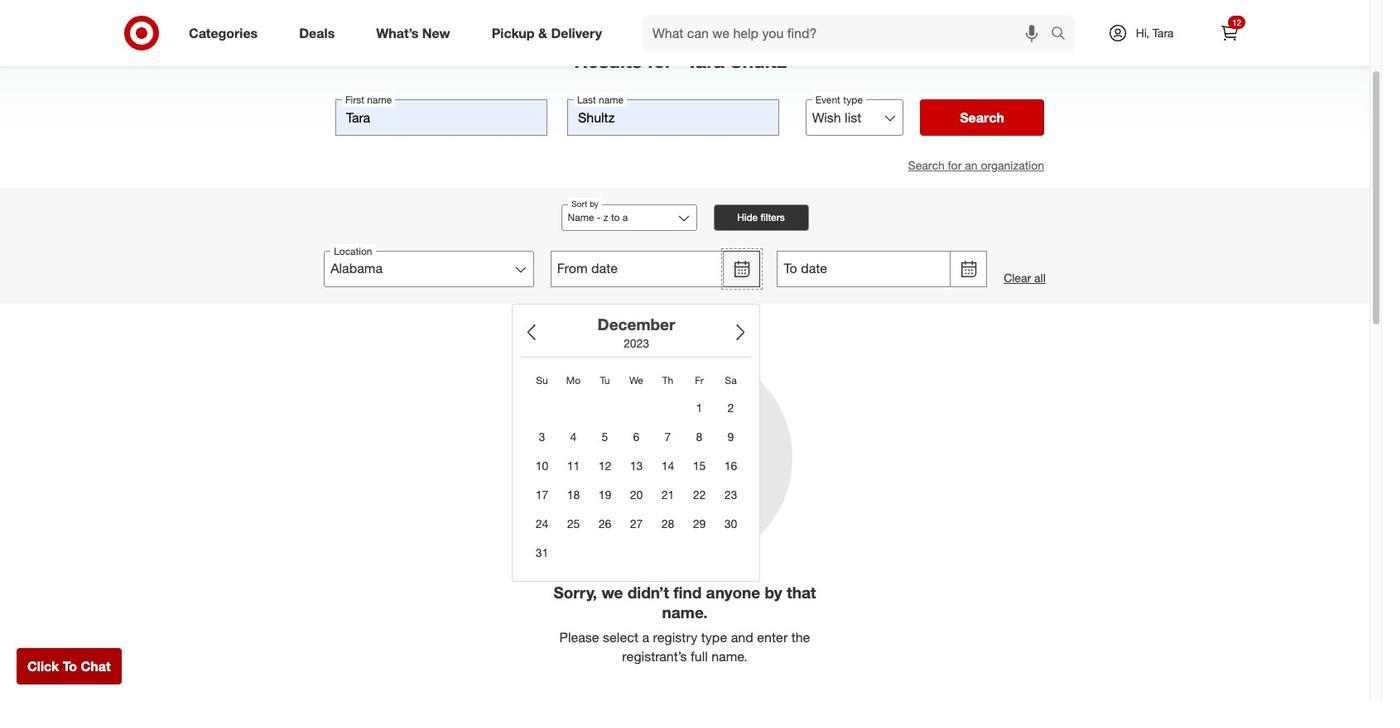 Task type: vqa. For each thing, say whether or not it's contained in the screenshot.
first off from right
no



Task type: locate. For each thing, give the bounding box(es) containing it.
thu dec 21 2023 cell
[[655, 482, 681, 509]]

sat dec 30 2023 cell
[[718, 511, 744, 538]]

click to chat
[[27, 658, 111, 675]]

search for an organization link
[[908, 158, 1044, 172]]

sat dec 23 2023 cell
[[718, 482, 744, 509]]

12 inside cell
[[598, 459, 611, 473]]

4 row from the top
[[529, 453, 744, 480]]

sat dec 16 2023 cell
[[718, 453, 744, 480]]

0 vertical spatial registry
[[679, 2, 767, 32]]

tue dec 12 2023 cell
[[592, 453, 618, 480]]

hide filters button
[[713, 204, 809, 231]]

row group
[[529, 395, 744, 567]]

1 vertical spatial search
[[908, 158, 945, 172]]

24
[[536, 517, 548, 531]]

a right "find"
[[659, 2, 672, 32]]

hi,
[[1136, 26, 1149, 40]]

6 row from the top
[[529, 511, 744, 538]]

search up search for an organization
[[960, 109, 1004, 126]]

1 row from the top
[[529, 368, 744, 393]]

None telephone field
[[551, 251, 724, 287]]

wed dec 13 2023 cell
[[623, 453, 650, 480]]

13
[[630, 459, 643, 473]]

tu
[[600, 374, 610, 387]]

categories link
[[175, 15, 278, 51]]

a
[[659, 2, 672, 32], [642, 630, 649, 646]]

registry up 'registrant's'
[[653, 630, 697, 646]]

1 vertical spatial a
[[642, 630, 649, 646]]

None text field
[[335, 99, 547, 136], [567, 99, 779, 136], [335, 99, 547, 136], [567, 99, 779, 136]]

deals
[[299, 24, 335, 41]]

search for an organization
[[908, 158, 1044, 172]]

mon dec 11 2023 cell
[[560, 453, 587, 480]]

what's new
[[376, 24, 450, 41]]

fri dec 01 2023 cell
[[686, 395, 713, 422]]

0 horizontal spatial a
[[642, 630, 649, 646]]

row down we
[[529, 395, 744, 422]]

registry
[[679, 2, 767, 32], [653, 630, 697, 646]]

organization
[[981, 158, 1044, 172]]

0 vertical spatial search
[[960, 109, 1004, 126]]

3
[[539, 430, 545, 444]]

15
[[693, 459, 706, 473]]

fri dec 22 2023 cell
[[686, 482, 713, 509]]

for
[[647, 49, 672, 72], [948, 158, 962, 172]]

deals link
[[285, 15, 355, 51]]

12 down tue dec 05 2023 cell
[[598, 459, 611, 473]]

row down wed dec 20 2023 cell
[[529, 511, 744, 538]]

0 horizontal spatial 12
[[598, 459, 611, 473]]

12
[[1232, 17, 1241, 27], [598, 459, 611, 473]]

shultz"
[[730, 49, 796, 72]]

name. down "find"
[[662, 603, 708, 622]]

search for search for an organization
[[908, 158, 945, 172]]

&
[[538, 24, 547, 41]]

sorry,
[[554, 583, 597, 602]]

for for search
[[948, 158, 962, 172]]

1 vertical spatial name.
[[711, 649, 748, 665]]

results
[[574, 49, 642, 72]]

name.
[[662, 603, 708, 622], [711, 649, 748, 665]]

1 vertical spatial for
[[948, 158, 962, 172]]

search
[[960, 109, 1004, 126], [908, 158, 945, 172]]

sun dec 03 2023 cell
[[529, 424, 555, 451]]

full
[[691, 649, 708, 665]]

clear
[[1004, 271, 1031, 285]]

that
[[787, 583, 816, 602]]

3 row from the top
[[529, 424, 744, 451]]

registrant's
[[622, 649, 687, 665]]

tue dec 19 2023 cell
[[592, 482, 618, 509]]

search inside button
[[960, 109, 1004, 126]]

0 vertical spatial 12
[[1232, 17, 1241, 27]]

What can we help you find? suggestions appear below search field
[[643, 15, 1055, 51]]

row up 27
[[529, 482, 744, 509]]

sun dec 24 2023 cell
[[529, 511, 555, 538]]

for left an
[[948, 158, 962, 172]]

search button
[[920, 99, 1044, 136]]

mon dec 04 2023 cell
[[560, 424, 587, 451]]

1 vertical spatial registry
[[653, 630, 697, 646]]

1 horizontal spatial for
[[948, 158, 962, 172]]

12 right tara
[[1232, 17, 1241, 27]]

row down 2023
[[529, 368, 744, 393]]

11
[[567, 459, 580, 473]]

31
[[536, 546, 548, 560]]

0 horizontal spatial search
[[908, 158, 945, 172]]

registry up "tara
[[679, 2, 767, 32]]

find a registry
[[603, 2, 767, 32]]

5 row from the top
[[529, 482, 744, 509]]

we
[[602, 583, 623, 602]]

2
[[728, 401, 734, 415]]

find
[[673, 583, 702, 602]]

search left an
[[908, 158, 945, 172]]

wed dec 20 2023 cell
[[623, 482, 650, 509]]

0 horizontal spatial for
[[647, 49, 672, 72]]

0 vertical spatial for
[[647, 49, 672, 72]]

row group containing 1
[[529, 395, 744, 567]]

30
[[724, 517, 737, 531]]

thu dec 28 2023 cell
[[655, 511, 681, 538]]

anyone
[[706, 583, 760, 602]]

fri dec 08 2023 cell
[[686, 424, 713, 451]]

row up 13
[[529, 424, 744, 451]]

None telephone field
[[777, 251, 951, 287]]

row containing 10
[[529, 453, 744, 480]]

row
[[529, 368, 744, 393], [529, 395, 744, 422], [529, 424, 744, 451], [529, 453, 744, 480], [529, 482, 744, 509], [529, 511, 744, 538]]

18
[[567, 488, 580, 502]]

grid
[[524, 366, 749, 569]]

9
[[728, 430, 734, 444]]

didn't
[[627, 583, 669, 602]]

click
[[27, 658, 59, 675]]

search
[[1043, 26, 1083, 43]]

16
[[724, 459, 737, 473]]

search error image
[[577, 350, 793, 566]]

su
[[536, 374, 548, 387]]

for left "tara
[[647, 49, 672, 72]]

1 vertical spatial 12
[[598, 459, 611, 473]]

0 vertical spatial name.
[[662, 603, 708, 622]]

row containing 17
[[529, 482, 744, 509]]

a up 'registrant's'
[[642, 630, 649, 646]]

2 row from the top
[[529, 395, 744, 422]]

name. down the and
[[711, 649, 748, 665]]

1 horizontal spatial search
[[960, 109, 1004, 126]]

filters
[[761, 211, 785, 223]]

hide filters
[[737, 211, 785, 223]]

row up 20 at the left bottom of the page
[[529, 453, 744, 480]]

the
[[791, 630, 810, 646]]

hi, tara
[[1136, 26, 1174, 40]]

10
[[536, 459, 548, 473]]

1 horizontal spatial a
[[659, 2, 672, 32]]

row containing su
[[529, 368, 744, 393]]

find
[[603, 2, 652, 32]]



Task type: describe. For each thing, give the bounding box(es) containing it.
fri dec 15 2023 cell
[[686, 453, 713, 480]]

14
[[661, 459, 674, 473]]

to
[[63, 658, 77, 675]]

an
[[965, 158, 978, 172]]

sun dec 31 2023 cell
[[529, 540, 555, 567]]

grid containing 1
[[524, 366, 749, 569]]

5
[[602, 430, 608, 444]]

chat
[[81, 658, 111, 675]]

1 horizontal spatial name.
[[711, 649, 748, 665]]

23
[[724, 488, 737, 502]]

mon dec 18 2023 cell
[[560, 482, 587, 509]]

sun dec 10 2023 cell
[[529, 453, 555, 480]]

type
[[701, 630, 727, 646]]

pickup & delivery link
[[478, 15, 623, 51]]

thu dec 14 2023 cell
[[655, 453, 681, 480]]

row containing 1
[[529, 395, 744, 422]]

th
[[662, 374, 673, 387]]

categories
[[189, 24, 258, 41]]

december
[[598, 315, 675, 334]]

25
[[567, 517, 580, 531]]

27
[[630, 517, 643, 531]]

a inside the sorry, we didn't find anyone by that name. please select a registry type and enter the registrant's full name.
[[642, 630, 649, 646]]

tue dec 05 2023 cell
[[592, 424, 618, 451]]

20
[[630, 488, 643, 502]]

wed dec 06 2023 cell
[[623, 424, 650, 451]]

sa
[[725, 374, 737, 387]]

1 horizontal spatial 12
[[1232, 17, 1241, 27]]

and
[[731, 630, 753, 646]]

"tara
[[678, 49, 725, 72]]

click to chat button
[[17, 648, 121, 685]]

pickup & delivery
[[492, 24, 602, 41]]

pickup
[[492, 24, 535, 41]]

december 2023
[[598, 315, 675, 350]]

22
[[693, 488, 706, 502]]

sat dec 02 2023 cell
[[718, 395, 744, 422]]

19
[[598, 488, 611, 502]]

8
[[696, 430, 703, 444]]

28
[[661, 517, 674, 531]]

for for results
[[647, 49, 672, 72]]

enter
[[757, 630, 788, 646]]

1
[[696, 401, 703, 415]]

21
[[661, 488, 674, 502]]

7
[[665, 430, 671, 444]]

row containing 3
[[529, 424, 744, 451]]

by
[[765, 583, 782, 602]]

0 vertical spatial a
[[659, 2, 672, 32]]

fr
[[695, 374, 704, 387]]

thu dec 07 2023 cell
[[655, 424, 681, 451]]

please
[[559, 630, 599, 646]]

delivery
[[551, 24, 602, 41]]

sun dec 17 2023 cell
[[529, 482, 555, 509]]

mo
[[566, 374, 581, 387]]

tara
[[1153, 26, 1174, 40]]

row containing 24
[[529, 511, 744, 538]]

select
[[603, 630, 638, 646]]

4
[[570, 430, 577, 444]]

tue dec 26 2023 cell
[[592, 511, 618, 538]]

2023
[[624, 336, 649, 350]]

6
[[633, 430, 640, 444]]

results for "tara shultz"
[[574, 49, 796, 72]]

what's new link
[[362, 15, 471, 51]]

what's
[[376, 24, 419, 41]]

29
[[693, 517, 706, 531]]

wed dec 27 2023 cell
[[623, 511, 650, 538]]

clear all button
[[1004, 270, 1046, 287]]

fri dec 29 2023 cell
[[686, 511, 713, 538]]

sorry, we didn't find anyone by that name. please select a registry type and enter the registrant's full name.
[[554, 583, 816, 665]]

search button
[[1043, 15, 1083, 55]]

all
[[1034, 271, 1046, 285]]

search for search
[[960, 109, 1004, 126]]

17
[[536, 488, 548, 502]]

sat dec 09 2023 cell
[[718, 424, 744, 451]]

mon dec 25 2023 cell
[[560, 511, 587, 538]]

clear all
[[1004, 271, 1046, 285]]

we
[[629, 374, 643, 387]]

26
[[598, 517, 611, 531]]

0 horizontal spatial name.
[[662, 603, 708, 622]]

registry inside the sorry, we didn't find anyone by that name. please select a registry type and enter the registrant's full name.
[[653, 630, 697, 646]]

12 link
[[1212, 15, 1248, 51]]

hide
[[737, 211, 758, 223]]

new
[[422, 24, 450, 41]]



